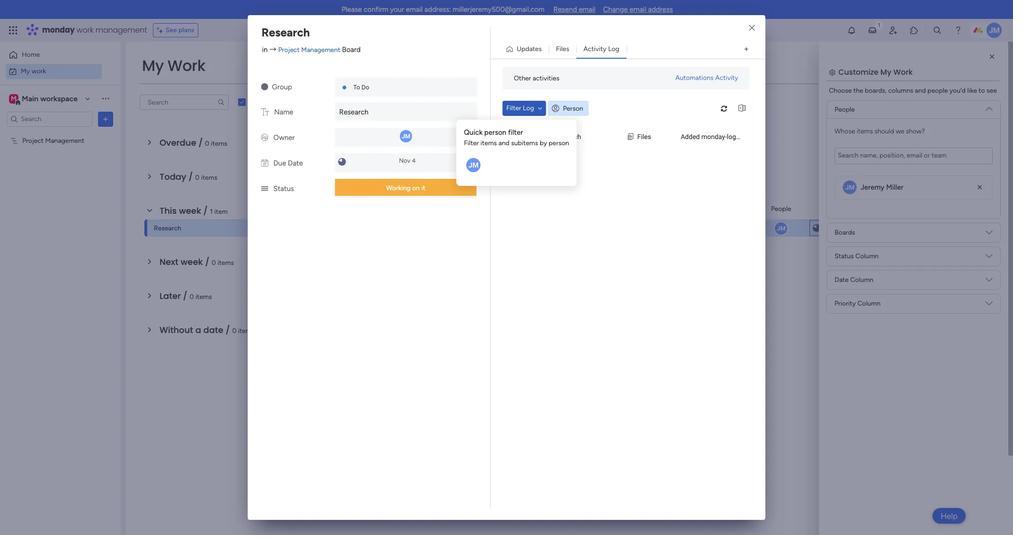 Task type: describe. For each thing, give the bounding box(es) containing it.
priority column
[[835, 300, 881, 308]]

priority
[[835, 300, 856, 308]]

items inside quick person filter filter items and subitems by person
[[481, 139, 497, 147]]

monday work management
[[42, 25, 147, 36]]

boards,
[[865, 87, 887, 95]]

files button
[[549, 42, 576, 57]]

project management list box
[[0, 131, 121, 276]]

work for monday
[[76, 25, 94, 36]]

person button
[[548, 101, 589, 116]]

monday-
[[701, 133, 727, 141]]

log for activity log
[[608, 45, 619, 53]]

email for change email address
[[630, 5, 646, 14]]

research up →
[[262, 26, 310, 39]]

automations
[[675, 74, 714, 82]]

change email address
[[603, 5, 673, 14]]

items inside overdue / 0 items
[[211, 140, 227, 148]]

choose the boards, columns and people you'd like to see
[[829, 87, 997, 95]]

activities
[[533, 74, 559, 82]]

0 horizontal spatial person
[[484, 128, 506, 137]]

to
[[353, 84, 360, 91]]

project inside in → project management board
[[278, 46, 300, 54]]

dapulse text column image
[[261, 108, 269, 116]]

nov 4 inside main content
[[835, 224, 852, 231]]

columns
[[888, 87, 913, 95]]

filter inside quick person filter filter items and subitems by person
[[464, 139, 479, 147]]

main workspace
[[22, 94, 78, 103]]

please confirm your email address: millerjeremy500@gmail.com
[[342, 5, 544, 14]]

whose
[[835, 127, 855, 135]]

subitems
[[511, 139, 538, 147]]

see plans
[[166, 26, 194, 34]]

0 for overdue /
[[205, 140, 209, 148]]

quick
[[464, 128, 483, 137]]

millerjeremy500@gmail.com
[[453, 5, 544, 14]]

confirm
[[364, 5, 388, 14]]

nov inside main content
[[835, 224, 847, 231]]

miller
[[886, 183, 904, 192]]

logo.png
[[727, 133, 753, 141]]

activity log button
[[576, 42, 626, 57]]

1
[[210, 208, 213, 216]]

/ right the next
[[205, 256, 209, 268]]

1 horizontal spatial 4
[[848, 224, 852, 231]]

inbox image
[[868, 26, 877, 35]]

help
[[941, 512, 958, 521]]

plans
[[178, 26, 194, 34]]

column for date column
[[850, 276, 873, 284]]

should
[[875, 127, 894, 135]]

monday
[[42, 25, 75, 36]]

jeremy miller image
[[843, 180, 857, 195]]

0 horizontal spatial activity
[[584, 45, 607, 53]]

management inside in → project management board
[[301, 46, 340, 54]]

items inside today / 0 items
[[201, 174, 217, 182]]

main content containing overdue /
[[125, 42, 1012, 535]]

see
[[987, 87, 997, 95]]

done
[[265, 98, 280, 106]]

→
[[269, 45, 277, 54]]

add view image
[[744, 46, 748, 53]]

you'd
[[950, 87, 966, 95]]

other
[[514, 74, 531, 82]]

next week / 0 items
[[160, 256, 234, 268]]

status for status column
[[835, 252, 854, 260]]

choose
[[829, 87, 852, 95]]

show?
[[906, 127, 925, 135]]

management inside list box
[[45, 137, 84, 145]]

v2 multiple person column image
[[261, 134, 268, 142]]

customize button
[[302, 95, 353, 110]]

Search in workspace field
[[20, 114, 79, 125]]

1 horizontal spatial person
[[549, 139, 569, 147]]

filter inside button
[[506, 104, 521, 112]]

/ right later
[[183, 290, 187, 302]]

main
[[22, 94, 38, 103]]

my work
[[21, 67, 46, 75]]

research down to
[[339, 108, 369, 116]]

jeremy miller link
[[861, 183, 904, 192]]

address
[[648, 5, 673, 14]]

angle down image
[[538, 105, 542, 112]]

0 for later /
[[190, 293, 194, 301]]

to
[[979, 87, 985, 95]]

person
[[563, 104, 583, 112]]

your
[[390, 5, 404, 14]]

activity log
[[584, 45, 619, 53]]

workspace
[[40, 94, 78, 103]]

and inside quick person filter filter items and subitems by person
[[499, 139, 510, 147]]

v2 sun image
[[261, 83, 268, 91]]

my for my work
[[142, 55, 164, 76]]

updates button
[[502, 42, 549, 57]]

added
[[681, 133, 700, 141]]

change
[[603, 5, 628, 14]]

hide
[[249, 98, 264, 106]]

customize for customize
[[317, 98, 349, 106]]

1 horizontal spatial people
[[835, 106, 855, 114]]

status for status
[[273, 185, 294, 193]]

next
[[160, 256, 178, 268]]

/ left 1
[[203, 205, 208, 217]]

date
[[203, 324, 223, 336]]

help image
[[953, 26, 963, 35]]

1 horizontal spatial activity
[[715, 74, 738, 82]]

board
[[342, 45, 361, 54]]

project management link
[[278, 46, 340, 54]]

to do
[[353, 84, 369, 91]]

select product image
[[9, 26, 18, 35]]

customize for customize my work
[[838, 67, 879, 78]]

work for my
[[32, 67, 46, 75]]



Task type: vqa. For each thing, say whether or not it's contained in the screenshot.
Project Management
yes



Task type: locate. For each thing, give the bounding box(es) containing it.
customize
[[838, 67, 879, 78], [317, 98, 349, 106]]

0 vertical spatial activity
[[584, 45, 607, 53]]

/ right today
[[189, 171, 193, 183]]

0 right today
[[195, 174, 199, 182]]

email right your
[[406, 5, 423, 14]]

automations activity
[[675, 74, 738, 82]]

0 right later
[[190, 293, 194, 301]]

change email address link
[[603, 5, 673, 14]]

1 vertical spatial files
[[637, 133, 651, 141]]

2 email from the left
[[579, 5, 596, 14]]

1 vertical spatial week
[[181, 256, 203, 268]]

search image
[[217, 98, 225, 106]]

v2 status image
[[261, 185, 268, 193]]

status right v2 status icon
[[273, 185, 294, 193]]

work down the home
[[32, 67, 46, 75]]

0 right overdue
[[205, 140, 209, 148]]

0 horizontal spatial email
[[406, 5, 423, 14]]

status column
[[835, 252, 879, 260]]

1 vertical spatial column
[[850, 276, 873, 284]]

0 inside overdue / 0 items
[[205, 140, 209, 148]]

working
[[386, 184, 411, 192]]

0 vertical spatial files
[[556, 45, 569, 53]]

date right due
[[288, 159, 303, 168]]

home button
[[6, 47, 102, 62]]

date column
[[835, 276, 873, 284]]

items inside 'later / 0 items'
[[196, 293, 212, 301]]

without
[[160, 324, 193, 336]]

filter down quick
[[464, 139, 479, 147]]

status
[[273, 185, 294, 193], [835, 252, 854, 260]]

0 horizontal spatial customize
[[317, 98, 349, 106]]

1 vertical spatial person
[[549, 139, 569, 147]]

0 inside without a date / 0 items
[[232, 327, 236, 335]]

2 vertical spatial column
[[857, 300, 881, 308]]

research
[[262, 26, 310, 39], [339, 108, 369, 116], [554, 133, 581, 141], [154, 224, 181, 232]]

main content
[[125, 42, 1012, 535]]

1 horizontal spatial my
[[142, 55, 164, 76]]

files right updates
[[556, 45, 569, 53]]

other activities
[[514, 74, 559, 82]]

0 horizontal spatial management
[[45, 137, 84, 145]]

0 vertical spatial project
[[278, 46, 300, 54]]

0 right date
[[232, 327, 236, 335]]

0 vertical spatial date
[[288, 159, 303, 168]]

apps image
[[909, 26, 919, 35]]

option
[[0, 132, 121, 134]]

week
[[179, 205, 201, 217], [181, 256, 203, 268]]

a
[[195, 324, 201, 336]]

my down the home
[[21, 67, 30, 75]]

0 vertical spatial customize
[[838, 67, 879, 78]]

nov 4 up the status column
[[835, 224, 852, 231]]

workspace selection element
[[9, 93, 79, 105]]

0 horizontal spatial nov
[[399, 157, 410, 164]]

group
[[272, 83, 292, 91]]

person
[[484, 128, 506, 137], [549, 139, 569, 147]]

week left 1
[[179, 205, 201, 217]]

column for status column
[[856, 252, 879, 260]]

2 horizontal spatial my
[[881, 67, 892, 78]]

4 up the status column
[[848, 224, 852, 231]]

0 for today /
[[195, 174, 199, 182]]

column for priority column
[[857, 300, 881, 308]]

1 vertical spatial 4
[[848, 224, 852, 231]]

research dialog
[[0, 0, 1013, 535]]

work up 'columns'
[[893, 67, 913, 78]]

my work button
[[6, 64, 102, 79]]

status down the boards
[[835, 252, 854, 260]]

0
[[205, 140, 209, 148], [195, 174, 199, 182], [212, 259, 216, 267], [190, 293, 194, 301], [232, 327, 236, 335]]

1 horizontal spatial management
[[301, 46, 340, 54]]

status inside research dialog
[[273, 185, 294, 193]]

address:
[[424, 5, 451, 14]]

1 vertical spatial customize
[[317, 98, 349, 106]]

we
[[896, 127, 904, 135]]

1 vertical spatial status
[[835, 252, 854, 260]]

see
[[166, 26, 177, 34]]

management down the search in workspace field
[[45, 137, 84, 145]]

log inside button
[[608, 45, 619, 53]]

week for this
[[179, 205, 201, 217]]

nov up the status column
[[835, 224, 847, 231]]

0 horizontal spatial 4
[[412, 157, 416, 164]]

date inside main content
[[835, 276, 849, 284]]

activity up refresh icon
[[715, 74, 738, 82]]

person left filter
[[484, 128, 506, 137]]

it
[[421, 184, 425, 192]]

0 vertical spatial nov 4
[[399, 157, 416, 164]]

email for resend email
[[579, 5, 596, 14]]

4 up on at the top left of the page
[[412, 157, 416, 164]]

m
[[11, 94, 17, 102]]

items inside next week / 0 items
[[218, 259, 234, 267]]

without a date / 0 items
[[160, 324, 254, 336]]

see plans button
[[153, 23, 198, 37]]

1 horizontal spatial work
[[76, 25, 94, 36]]

my up the boards,
[[881, 67, 892, 78]]

date up the "priority"
[[835, 276, 849, 284]]

project management
[[22, 137, 84, 145]]

column up priority column
[[850, 276, 873, 284]]

due
[[273, 159, 286, 168]]

0 horizontal spatial log
[[523, 104, 534, 112]]

nov 4 inside research dialog
[[399, 157, 416, 164]]

invite members image
[[889, 26, 898, 35]]

email
[[406, 5, 423, 14], [579, 5, 596, 14], [630, 5, 646, 14]]

due date
[[273, 159, 303, 168]]

search everything image
[[933, 26, 942, 35]]

project inside "project management" list box
[[22, 137, 44, 145]]

0 inside today / 0 items
[[195, 174, 199, 182]]

log left angle down image
[[523, 104, 534, 112]]

1 horizontal spatial log
[[608, 45, 619, 53]]

1 vertical spatial project
[[22, 137, 44, 145]]

1 vertical spatial nov 4
[[835, 224, 852, 231]]

filter up filter
[[506, 104, 521, 112]]

1 email from the left
[[406, 5, 423, 14]]

added monday-logo.png
[[681, 133, 753, 141]]

0 vertical spatial filter
[[506, 104, 521, 112]]

refresh image
[[717, 105, 732, 112]]

/ right date
[[226, 324, 230, 336]]

0 vertical spatial 4
[[412, 157, 416, 164]]

overdue / 0 items
[[160, 137, 227, 149]]

the
[[853, 87, 863, 95]]

work right the monday on the top of page
[[76, 25, 94, 36]]

1 vertical spatial activity
[[715, 74, 738, 82]]

email right change
[[630, 5, 646, 14]]

items inside without a date / 0 items
[[238, 327, 254, 335]]

today
[[160, 171, 186, 183]]

nov 4 up working on it
[[399, 157, 416, 164]]

0 horizontal spatial project
[[22, 137, 44, 145]]

export to excel image
[[735, 105, 750, 112]]

1 horizontal spatial nov
[[835, 224, 847, 231]]

Filter dashboard by text search field
[[140, 95, 229, 110]]

nov 4
[[399, 157, 416, 164], [835, 224, 852, 231]]

0 up 'later / 0 items'
[[212, 259, 216, 267]]

workspace image
[[9, 94, 18, 104]]

0 horizontal spatial files
[[556, 45, 569, 53]]

research down "this"
[[154, 224, 181, 232]]

0 vertical spatial column
[[856, 252, 879, 260]]

today / 0 items
[[160, 171, 217, 183]]

people
[[928, 87, 948, 95]]

status inside main content
[[835, 252, 854, 260]]

0 vertical spatial person
[[484, 128, 506, 137]]

0 horizontal spatial nov 4
[[399, 157, 416, 164]]

filter
[[508, 128, 523, 137]]

None search field
[[140, 95, 229, 110]]

customize inside button
[[317, 98, 349, 106]]

items
[[282, 98, 298, 106], [857, 127, 873, 135], [481, 139, 497, 147], [211, 140, 227, 148], [201, 174, 217, 182], [218, 259, 234, 267], [196, 293, 212, 301], [238, 327, 254, 335]]

week for next
[[181, 256, 203, 268]]

by
[[540, 139, 547, 147]]

1 horizontal spatial date
[[835, 276, 849, 284]]

this
[[160, 205, 177, 217]]

0 vertical spatial management
[[301, 46, 340, 54]]

column
[[856, 252, 879, 260], [850, 276, 873, 284], [857, 300, 881, 308]]

owner
[[273, 134, 295, 142]]

later / 0 items
[[160, 290, 212, 302]]

help button
[[933, 508, 966, 524]]

boards
[[835, 229, 855, 237]]

filter log button
[[503, 101, 546, 116]]

None text field
[[835, 148, 993, 164]]

resend
[[553, 5, 577, 14]]

my work
[[142, 55, 206, 76]]

customize my work
[[838, 67, 913, 78]]

files right v2 file column image
[[637, 133, 651, 141]]

jeremy miller
[[861, 183, 904, 192]]

0 vertical spatial week
[[179, 205, 201, 217]]

1 vertical spatial and
[[499, 139, 510, 147]]

0 vertical spatial log
[[608, 45, 619, 53]]

1 vertical spatial filter
[[464, 139, 479, 147]]

nov inside research dialog
[[399, 157, 410, 164]]

0 vertical spatial nov
[[399, 157, 410, 164]]

hide done items
[[249, 98, 298, 106]]

work down "plans"
[[167, 55, 206, 76]]

1 horizontal spatial and
[[915, 87, 926, 95]]

research right by
[[554, 133, 581, 141]]

1 horizontal spatial files
[[637, 133, 651, 141]]

overdue
[[160, 137, 196, 149]]

email right resend
[[579, 5, 596, 14]]

notifications image
[[847, 26, 856, 35]]

working on it
[[386, 184, 425, 192]]

in
[[262, 45, 268, 54]]

person right by
[[549, 139, 569, 147]]

close image
[[749, 25, 755, 32]]

0 vertical spatial status
[[273, 185, 294, 193]]

1 image
[[875, 19, 883, 30]]

work inside button
[[32, 67, 46, 75]]

0 vertical spatial and
[[915, 87, 926, 95]]

/ right overdue
[[198, 137, 203, 149]]

automations activity button
[[672, 71, 742, 86]]

1 horizontal spatial email
[[579, 5, 596, 14]]

1 horizontal spatial customize
[[838, 67, 879, 78]]

work
[[167, 55, 206, 76], [893, 67, 913, 78]]

work inside main content
[[893, 67, 913, 78]]

0 horizontal spatial work
[[32, 67, 46, 75]]

and
[[915, 87, 926, 95], [499, 139, 510, 147]]

1 horizontal spatial project
[[278, 46, 300, 54]]

1 vertical spatial nov
[[835, 224, 847, 231]]

name
[[274, 108, 293, 116]]

0 horizontal spatial work
[[167, 55, 206, 76]]

0 horizontal spatial date
[[288, 159, 303, 168]]

log for filter log
[[523, 104, 534, 112]]

/
[[198, 137, 203, 149], [189, 171, 193, 183], [203, 205, 208, 217], [205, 256, 209, 268], [183, 290, 187, 302], [226, 324, 230, 336]]

column right the "priority"
[[857, 300, 881, 308]]

files
[[556, 45, 569, 53], [637, 133, 651, 141]]

0 vertical spatial work
[[76, 25, 94, 36]]

files inside button
[[556, 45, 569, 53]]

my inside button
[[21, 67, 30, 75]]

resend email
[[553, 5, 596, 14]]

like
[[967, 87, 977, 95]]

1 horizontal spatial nov 4
[[835, 224, 852, 231]]

1 vertical spatial date
[[835, 276, 849, 284]]

0 horizontal spatial filter
[[464, 139, 479, 147]]

my for my work
[[21, 67, 30, 75]]

my
[[142, 55, 164, 76], [881, 67, 892, 78], [21, 67, 30, 75]]

4 inside research dialog
[[412, 157, 416, 164]]

and down filter
[[499, 139, 510, 147]]

and left people
[[915, 87, 926, 95]]

0 horizontal spatial my
[[21, 67, 30, 75]]

activity right files button at the top
[[584, 45, 607, 53]]

0 vertical spatial people
[[835, 106, 855, 114]]

0 horizontal spatial people
[[771, 205, 791, 213]]

later
[[160, 290, 181, 302]]

in → project management board
[[262, 45, 361, 54]]

date inside research dialog
[[288, 159, 303, 168]]

on
[[412, 184, 420, 192]]

home
[[22, 51, 40, 59]]

1 vertical spatial log
[[523, 104, 534, 112]]

week right the next
[[181, 256, 203, 268]]

0 inside 'later / 0 items'
[[190, 293, 194, 301]]

column up date column
[[856, 252, 879, 260]]

nov up working on it
[[399, 157, 410, 164]]

4
[[412, 157, 416, 164], [848, 224, 852, 231]]

project down the search in workspace field
[[22, 137, 44, 145]]

jeremy miller image
[[987, 23, 1002, 38]]

quick person filter filter items and subitems by person
[[464, 128, 569, 147]]

log
[[608, 45, 619, 53], [523, 104, 534, 112]]

updates
[[517, 45, 542, 53]]

resend email link
[[553, 5, 596, 14]]

log inside button
[[523, 104, 534, 112]]

1 vertical spatial work
[[32, 67, 46, 75]]

1 horizontal spatial status
[[835, 252, 854, 260]]

0 horizontal spatial and
[[499, 139, 510, 147]]

project right →
[[278, 46, 300, 54]]

v2 file column image
[[628, 132, 633, 142]]

1 horizontal spatial work
[[893, 67, 913, 78]]

0 horizontal spatial status
[[273, 185, 294, 193]]

3 email from the left
[[630, 5, 646, 14]]

my down see plans button
[[142, 55, 164, 76]]

2 horizontal spatial email
[[630, 5, 646, 14]]

1 vertical spatial people
[[771, 205, 791, 213]]

jeremy
[[861, 183, 885, 192]]

0 inside next week / 0 items
[[212, 259, 216, 267]]

please
[[342, 5, 362, 14]]

1 vertical spatial management
[[45, 137, 84, 145]]

log down change
[[608, 45, 619, 53]]

management left board
[[301, 46, 340, 54]]

1 horizontal spatial filter
[[506, 104, 521, 112]]

dapulse date column image
[[261, 159, 268, 168]]

this week / 1 item
[[160, 205, 228, 217]]



